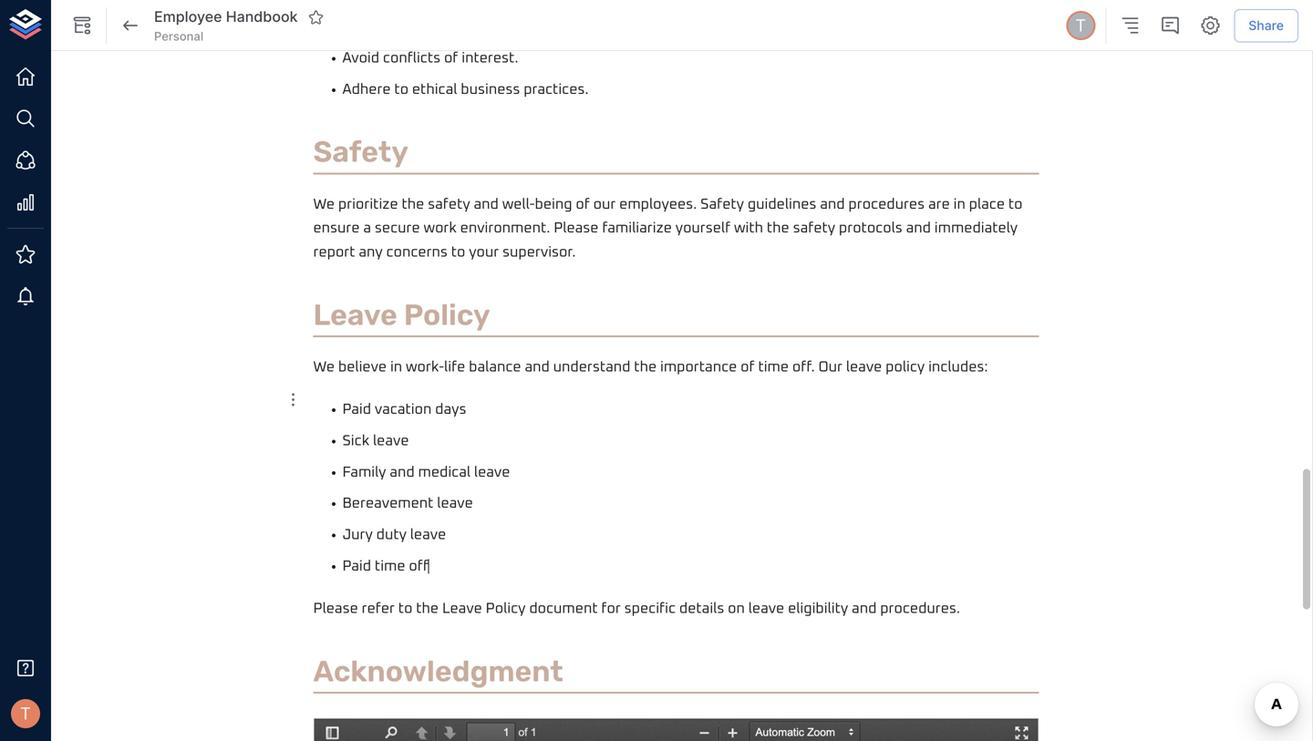 Task type: vqa. For each thing, say whether or not it's contained in the screenshot.
"remove favorite" IMAGE
no



Task type: describe. For each thing, give the bounding box(es) containing it.
avoid
[[342, 51, 379, 66]]

work-
[[406, 360, 444, 375]]

to left "your"
[[451, 245, 465, 260]]

adhere
[[342, 82, 391, 97]]

our
[[593, 197, 616, 212]]

any
[[359, 245, 383, 260]]

practices.
[[524, 82, 589, 97]]

leave right on
[[748, 602, 784, 616]]

environment.
[[460, 221, 550, 236]]

of inside we prioritize the safety and well-being of our employees. safety guidelines and procedures are in place to ensure a secure work environment. please familiarize yourself with the safety protocols and immediately report any concerns to your supervisor.
[[576, 197, 590, 212]]

1 vertical spatial please
[[313, 602, 358, 616]]

balance
[[469, 360, 521, 375]]

family
[[342, 465, 386, 480]]

table of contents image
[[1119, 15, 1141, 36]]

procedures
[[848, 197, 925, 212]]

and right the balance
[[525, 360, 550, 375]]

place
[[969, 197, 1005, 212]]

leave up off on the bottom
[[410, 528, 446, 543]]

to down conflicts
[[394, 82, 409, 97]]

your
[[469, 245, 499, 260]]

we for we prioritize the safety and well-being of our employees. safety guidelines and procedures are in place to ensure a secure work environment. please familiarize yourself with the safety protocols and immediately report any concerns to your supervisor.
[[313, 197, 335, 212]]

comments image
[[1159, 15, 1181, 36]]

we for we believe in work-life balance and understand the importance of time off. our leave policy includes:
[[313, 360, 335, 375]]

share button
[[1234, 9, 1298, 42]]

importance
[[660, 360, 737, 375]]

show wiki image
[[71, 15, 93, 36]]

employee handbook
[[154, 8, 298, 26]]

off
[[409, 559, 428, 574]]

familiarize
[[602, 221, 672, 236]]

employee
[[154, 8, 222, 26]]

please refer to the leave policy document for specific details on leave eligibility and procedures.
[[313, 602, 960, 616]]

paid vacation days
[[342, 403, 466, 417]]

t for left t button
[[20, 704, 31, 724]]

0 horizontal spatial safety
[[428, 197, 470, 212]]

we believe in work-life balance and understand the importance of time off. our leave policy includes:
[[313, 360, 988, 375]]

business
[[461, 82, 520, 97]]

report
[[313, 245, 355, 260]]

0 vertical spatial safety
[[313, 135, 408, 169]]

employees.
[[619, 197, 697, 212]]

medical
[[418, 465, 471, 480]]

conflicts
[[383, 51, 441, 66]]

the left the importance at the right of the page
[[634, 360, 657, 375]]

and up the environment.
[[474, 197, 499, 212]]

procedures.
[[880, 602, 960, 616]]

protocols
[[839, 221, 902, 236]]

bereavement leave
[[342, 497, 473, 511]]

paid for paid vacation days
[[342, 403, 371, 417]]

vacation
[[375, 403, 432, 417]]

the up secure
[[402, 197, 424, 212]]

leave policy
[[313, 298, 490, 332]]

jury duty leave
[[342, 528, 446, 543]]

paid time off
[[342, 559, 428, 574]]

0 horizontal spatial t button
[[5, 694, 46, 734]]

a
[[363, 221, 371, 236]]

refer
[[362, 602, 395, 616]]

settings image
[[1199, 15, 1221, 36]]

1 vertical spatial leave
[[442, 602, 482, 616]]

concerns
[[386, 245, 448, 260]]

sick leave
[[342, 434, 409, 449]]

leave down vacation
[[373, 434, 409, 449]]

handbook
[[226, 8, 298, 26]]

and right eligibility
[[852, 602, 877, 616]]

favorite image
[[308, 9, 324, 25]]

with
[[734, 221, 763, 236]]

share
[[1249, 18, 1284, 33]]

and up bereavement leave
[[390, 465, 415, 480]]

believe
[[338, 360, 387, 375]]



Task type: locate. For each thing, give the bounding box(es) containing it.
1 horizontal spatial leave
[[442, 602, 482, 616]]

0 horizontal spatial t
[[20, 704, 31, 724]]

paid
[[342, 403, 371, 417], [342, 559, 371, 574]]

t button
[[1063, 8, 1098, 43], [5, 694, 46, 734]]

please
[[554, 221, 599, 236], [313, 602, 358, 616]]

1 horizontal spatial time
[[758, 360, 789, 375]]

leave up acknowledgment at the left of the page
[[442, 602, 482, 616]]

jury
[[342, 528, 373, 543]]

we left believe
[[313, 360, 335, 375]]

1 paid from the top
[[342, 403, 371, 417]]

family and medical leave
[[342, 465, 510, 480]]

0 vertical spatial paid
[[342, 403, 371, 417]]

0 vertical spatial please
[[554, 221, 599, 236]]

off.
[[792, 360, 815, 375]]

sick
[[342, 434, 369, 449]]

to
[[394, 82, 409, 97], [1008, 197, 1023, 212], [451, 245, 465, 260], [398, 602, 413, 616]]

1 vertical spatial time
[[375, 559, 405, 574]]

0 horizontal spatial please
[[313, 602, 358, 616]]

the
[[402, 197, 424, 212], [767, 221, 789, 236], [634, 360, 657, 375], [416, 602, 439, 616]]

2 paid from the top
[[342, 559, 371, 574]]

0 horizontal spatial of
[[444, 51, 458, 66]]

1 vertical spatial t
[[20, 704, 31, 724]]

0 vertical spatial in
[[953, 197, 965, 212]]

0 vertical spatial policy
[[404, 298, 490, 332]]

1 vertical spatial policy
[[486, 602, 526, 616]]

of left our
[[576, 197, 590, 212]]

1 vertical spatial paid
[[342, 559, 371, 574]]

we up ensure on the top left
[[313, 197, 335, 212]]

we prioritize the safety and well-being of our employees. safety guidelines and procedures are in place to ensure a secure work environment. please familiarize yourself with the safety protocols and immediately report any concerns to your supervisor.
[[313, 197, 1026, 260]]

immediately
[[934, 221, 1018, 236]]

t
[[1075, 15, 1086, 35], [20, 704, 31, 724]]

1 vertical spatial of
[[576, 197, 590, 212]]

includes:
[[928, 360, 988, 375]]

the down guidelines
[[767, 221, 789, 236]]

1 horizontal spatial safety
[[700, 197, 744, 212]]

the down off on the bottom
[[416, 602, 439, 616]]

ethical
[[412, 82, 457, 97]]

on
[[728, 602, 745, 616]]

personal
[[154, 29, 203, 43]]

leave
[[846, 360, 882, 375], [373, 434, 409, 449], [474, 465, 510, 480], [437, 497, 473, 511], [410, 528, 446, 543], [748, 602, 784, 616]]

1 we from the top
[[313, 197, 335, 212]]

please down "being"
[[554, 221, 599, 236]]

of up adhere to ethical business practices.
[[444, 51, 458, 66]]

we
[[313, 197, 335, 212], [313, 360, 335, 375]]

policy left document
[[486, 602, 526, 616]]

and
[[474, 197, 499, 212], [820, 197, 845, 212], [906, 221, 931, 236], [525, 360, 550, 375], [390, 465, 415, 480], [852, 602, 877, 616]]

policy
[[886, 360, 925, 375]]

0 vertical spatial of
[[444, 51, 458, 66]]

adhere to ethical business practices.
[[342, 82, 589, 97]]

leave right our
[[846, 360, 882, 375]]

1 vertical spatial t button
[[5, 694, 46, 734]]

are
[[928, 197, 950, 212]]

2 vertical spatial of
[[741, 360, 755, 375]]

1 vertical spatial safety
[[793, 221, 835, 236]]

days
[[435, 403, 466, 417]]

document
[[529, 602, 598, 616]]

personal link
[[154, 28, 203, 45]]

1 horizontal spatial of
[[576, 197, 590, 212]]

in right are
[[953, 197, 965, 212]]

and up protocols
[[820, 197, 845, 212]]

we inside we prioritize the safety and well-being of our employees. safety guidelines and procedures are in place to ensure a secure work environment. please familiarize yourself with the safety protocols and immediately report any concerns to your supervisor.
[[313, 197, 335, 212]]

bereavement
[[342, 497, 434, 511]]

paid for paid time off
[[342, 559, 371, 574]]

well-
[[502, 197, 535, 212]]

please inside we prioritize the safety and well-being of our employees. safety guidelines and procedures are in place to ensure a secure work environment. please familiarize yourself with the safety protocols and immediately report any concerns to your supervisor.
[[554, 221, 599, 236]]

time
[[758, 360, 789, 375], [375, 559, 405, 574]]

leave down medical
[[437, 497, 473, 511]]

in inside we prioritize the safety and well-being of our employees. safety guidelines and procedures are in place to ensure a secure work environment. please familiarize yourself with the safety protocols and immediately report any concerns to your supervisor.
[[953, 197, 965, 212]]

1 horizontal spatial safety
[[793, 221, 835, 236]]

safety up work
[[428, 197, 470, 212]]

secure
[[375, 221, 420, 236]]

for
[[601, 602, 621, 616]]

to right the refer
[[398, 602, 413, 616]]

0 horizontal spatial leave
[[313, 298, 397, 332]]

specific
[[624, 602, 676, 616]]

leave
[[313, 298, 397, 332], [442, 602, 482, 616]]

in
[[953, 197, 965, 212], [390, 360, 402, 375]]

of right the importance at the right of the page
[[741, 360, 755, 375]]

1 horizontal spatial t button
[[1063, 8, 1098, 43]]

time left off on the bottom
[[375, 559, 405, 574]]

go back image
[[119, 15, 141, 36]]

paid down jury
[[342, 559, 371, 574]]

paid up sick
[[342, 403, 371, 417]]

t for topmost t button
[[1075, 15, 1086, 35]]

safety up yourself
[[700, 197, 744, 212]]

safety
[[313, 135, 408, 169], [700, 197, 744, 212]]

duty
[[376, 528, 407, 543]]

0 vertical spatial time
[[758, 360, 789, 375]]

0 vertical spatial t button
[[1063, 8, 1098, 43]]

policy
[[404, 298, 490, 332], [486, 602, 526, 616]]

please left the refer
[[313, 602, 358, 616]]

0 vertical spatial we
[[313, 197, 335, 212]]

safety down guidelines
[[793, 221, 835, 236]]

in left work-
[[390, 360, 402, 375]]

policy up life
[[404, 298, 490, 332]]

life
[[444, 360, 465, 375]]

1 horizontal spatial please
[[554, 221, 599, 236]]

and down are
[[906, 221, 931, 236]]

0 horizontal spatial time
[[375, 559, 405, 574]]

2 we from the top
[[313, 360, 335, 375]]

being
[[535, 197, 572, 212]]

prioritize
[[338, 197, 398, 212]]

acknowledgment
[[313, 654, 563, 689]]

1 vertical spatial safety
[[700, 197, 744, 212]]

to right place
[[1008, 197, 1023, 212]]

of
[[444, 51, 458, 66], [576, 197, 590, 212], [741, 360, 755, 375]]

0 horizontal spatial in
[[390, 360, 402, 375]]

ensure
[[313, 221, 360, 236]]

our
[[818, 360, 843, 375]]

0 vertical spatial leave
[[313, 298, 397, 332]]

eligibility
[[788, 602, 848, 616]]

safety
[[428, 197, 470, 212], [793, 221, 835, 236]]

0 vertical spatial t
[[1075, 15, 1086, 35]]

work
[[424, 221, 457, 236]]

interest.
[[462, 51, 518, 66]]

leave right medical
[[474, 465, 510, 480]]

2 horizontal spatial of
[[741, 360, 755, 375]]

guidelines
[[748, 197, 816, 212]]

time left off. at the right of the page
[[758, 360, 789, 375]]

safety up prioritize
[[313, 135, 408, 169]]

details
[[679, 602, 724, 616]]

0 horizontal spatial safety
[[313, 135, 408, 169]]

1 horizontal spatial in
[[953, 197, 965, 212]]

1 vertical spatial in
[[390, 360, 402, 375]]

0 vertical spatial safety
[[428, 197, 470, 212]]

avoid conflicts of interest.
[[342, 51, 518, 66]]

1 horizontal spatial t
[[1075, 15, 1086, 35]]

supervisor.
[[502, 245, 576, 260]]

safety inside we prioritize the safety and well-being of our employees. safety guidelines and procedures are in place to ensure a secure work environment. please familiarize yourself with the safety protocols and immediately report any concerns to your supervisor.
[[700, 197, 744, 212]]

leave up believe
[[313, 298, 397, 332]]

1 vertical spatial we
[[313, 360, 335, 375]]

yourself
[[675, 221, 731, 236]]

understand
[[553, 360, 631, 375]]



